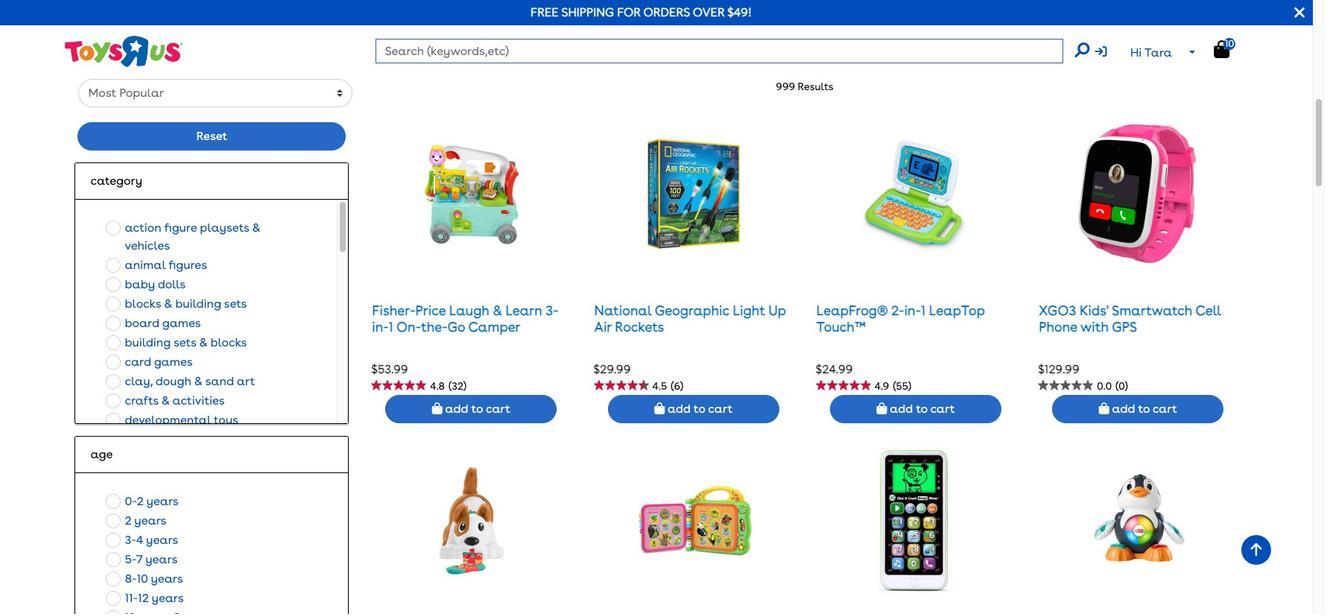 Task type: describe. For each thing, give the bounding box(es) containing it.
board
[[125, 316, 159, 330]]

cart for smartwatch
[[1153, 402, 1177, 416]]

playsets
[[200, 221, 249, 235]]

crafts
[[125, 393, 159, 408]]

$53.99
[[371, 362, 408, 377]]

national geographic light up air rockets
[[594, 303, 786, 335]]

10 inside button
[[137, 572, 148, 586]]

years inside '2 years' button
[[134, 513, 166, 528]]

0 vertical spatial 10
[[1225, 38, 1234, 49]]

& inside blocks & building sets "button"
[[164, 297, 172, 311]]

4.5 (6)
[[652, 380, 683, 392]]

3- inside button
[[125, 533, 136, 547]]

5-7 years
[[125, 552, 177, 566]]

fisher-price linkimals cool beats penguin image
[[1077, 446, 1199, 595]]

for
[[617, 5, 641, 19]]

11-12 years
[[125, 591, 184, 605]]

years for 2
[[146, 494, 179, 508]]

phone
[[1039, 319, 1077, 335]]

sets inside "button"
[[224, 297, 247, 311]]

add to cart button for rockets
[[608, 395, 779, 423]]

$24.99
[[816, 362, 853, 377]]

shipping
[[561, 5, 614, 19]]

add to cart for touch™
[[887, 402, 955, 416]]

$29.99
[[594, 362, 631, 377]]

cart for in-
[[930, 402, 955, 416]]

leapfrog® chat & count emoji phone™ image
[[855, 446, 977, 595]]

fisher-
[[372, 303, 415, 319]]

up
[[769, 303, 786, 319]]

add to cart button for touch™
[[830, 395, 1002, 423]]

category
[[91, 174, 142, 188]]

games for board games
[[162, 316, 201, 330]]

blocks inside button
[[210, 335, 247, 349]]

free shipping for orders over $49! link
[[531, 5, 752, 19]]

price
[[415, 303, 446, 319]]

rockets
[[615, 319, 664, 335]]

board games button
[[102, 314, 205, 333]]

over
[[693, 5, 725, 19]]

10 link
[[1214, 38, 1245, 59]]

4.9 (55)
[[875, 380, 911, 392]]

11-
[[125, 591, 138, 605]]

8-
[[125, 572, 137, 586]]

sets inside button
[[174, 335, 196, 349]]

national
[[594, 303, 652, 319]]

11-12 years button
[[102, 589, 188, 608]]

& inside clay, dough & sand art "button"
[[194, 374, 203, 388]]

hi tara
[[1130, 45, 1172, 60]]

dolls
[[158, 277, 186, 291]]

gps
[[1112, 319, 1137, 335]]

air
[[594, 319, 612, 335]]

Enter Keyword or Item No. search field
[[375, 39, 1063, 63]]

2 years button
[[102, 511, 171, 531]]

4.8 (32)
[[430, 380, 466, 392]]

4.8
[[430, 380, 445, 392]]

blocks inside "button"
[[125, 297, 161, 311]]

developmental
[[125, 413, 211, 427]]

card
[[125, 355, 151, 369]]

2 inside button
[[137, 494, 144, 508]]

free
[[531, 5, 559, 19]]

age
[[91, 447, 113, 461]]

$129.99
[[1038, 362, 1080, 377]]

& inside action figure playsets & vehicles
[[252, 221, 260, 235]]

999
[[776, 80, 795, 92]]

activities
[[172, 393, 225, 408]]

shopping bag image for rockets
[[654, 402, 665, 414]]

baby dolls button
[[102, 275, 190, 294]]

years for 4
[[146, 533, 178, 547]]

tara
[[1144, 45, 1172, 60]]

(55)
[[893, 380, 911, 392]]

national geographic light up air rockets link
[[594, 303, 786, 335]]

fisher-price laugh & learn 3-in-1 on-the-go camper image
[[410, 119, 532, 269]]

cart for laugh
[[486, 402, 510, 416]]

add to cart for with
[[1109, 402, 1177, 416]]

building sets & blocks
[[125, 335, 247, 349]]

shopping bag image inside product-tab tab panel
[[432, 402, 442, 414]]

orders
[[643, 5, 690, 19]]

shopping bag image inside 10 link
[[1214, 40, 1230, 58]]

shopping bag image for with
[[1099, 402, 1109, 414]]

to for light
[[694, 402, 705, 416]]

toys r us image
[[64, 35, 183, 68]]

0-2 years button
[[102, 492, 183, 511]]

add to cart button for with
[[1052, 395, 1224, 423]]

& inside crafts & activities button
[[161, 393, 170, 408]]

(0)
[[1116, 380, 1128, 392]]

0-
[[125, 494, 137, 508]]

developmental toys button
[[102, 411, 243, 430]]

leapfrog® 2-in-1 leaptop touch™ link
[[817, 303, 985, 335]]

animal figures
[[125, 258, 207, 272]]

hi
[[1130, 45, 1142, 60]]

touch™
[[817, 319, 866, 335]]

7
[[136, 552, 143, 566]]

3-4 years
[[125, 533, 178, 547]]

blocks & building sets
[[125, 297, 247, 311]]

building sets & blocks button
[[102, 333, 251, 352]]

xgo3 kids' smartwatch cell phone with gps link
[[1039, 303, 1221, 335]]

0-2 years
[[125, 494, 179, 508]]



Task type: locate. For each thing, give the bounding box(es) containing it.
3- inside fisher-price laugh & learn 3- in-1 on-the-go camper
[[546, 303, 559, 319]]

building inside blocks & building sets "button"
[[175, 297, 221, 311]]

8-10 years
[[125, 572, 183, 586]]

1 horizontal spatial 2
[[137, 494, 144, 508]]

xgo3 kids' smartwatch cell phone with gps
[[1039, 303, 1221, 335]]

blocks up sand
[[210, 335, 247, 349]]

& inside building sets & blocks button
[[199, 335, 207, 349]]

fisher-price 123 crawl with me puppy image
[[410, 446, 532, 595]]

years for 10
[[151, 572, 183, 586]]

board games
[[125, 316, 201, 330]]

to for smartwatch
[[1138, 402, 1150, 416]]

0 vertical spatial building
[[175, 297, 221, 311]]

0.0
[[1097, 380, 1112, 392]]

product-tab tab panel
[[64, 79, 1251, 614]]

to
[[471, 402, 483, 416], [694, 402, 705, 416], [916, 402, 928, 416], [1138, 402, 1150, 416]]

xgo3 kids' smartwatch cell phone with gps image
[[1063, 119, 1213, 269]]

2 add from the left
[[668, 402, 691, 416]]

1 add from the left
[[445, 402, 468, 416]]

2 down 0-
[[125, 513, 132, 528]]

add to cart for 3-
[[442, 402, 510, 416]]

years
[[146, 494, 179, 508], [134, 513, 166, 528], [146, 533, 178, 547], [145, 552, 177, 566], [151, 572, 183, 586], [152, 591, 184, 605]]

national geographic light up air rockets image
[[632, 119, 755, 269]]

0 vertical spatial in-
[[904, 303, 921, 319]]

0 horizontal spatial 3-
[[125, 533, 136, 547]]

years down 8-10 years
[[152, 591, 184, 605]]

art
[[237, 374, 255, 388]]

1 vertical spatial shopping bag image
[[432, 402, 442, 414]]

2 cart from the left
[[708, 402, 733, 416]]

1 horizontal spatial blocks
[[210, 335, 247, 349]]

1 horizontal spatial in-
[[904, 303, 921, 319]]

1 vertical spatial in-
[[372, 319, 389, 335]]

0 vertical spatial 2
[[137, 494, 144, 508]]

add to cart down "(55)"
[[887, 402, 955, 416]]

1 horizontal spatial 1
[[921, 303, 926, 319]]

shopping bag image for touch™
[[877, 402, 887, 414]]

sand
[[205, 374, 234, 388]]

add to cart down (0)
[[1109, 402, 1177, 416]]

10 right tara in the right of the page
[[1225, 38, 1234, 49]]

1 horizontal spatial building
[[175, 297, 221, 311]]

1 vertical spatial games
[[154, 355, 193, 369]]

in- left leaptop
[[904, 303, 921, 319]]

category element
[[91, 172, 333, 190]]

reset
[[196, 129, 227, 143]]

light
[[733, 303, 765, 319]]

blocks down baby dolls button
[[125, 297, 161, 311]]

3 to from the left
[[916, 402, 928, 416]]

years inside 3-4 years button
[[146, 533, 178, 547]]

add to cart button down "(32)"
[[386, 395, 557, 423]]

add for kids'
[[1112, 402, 1135, 416]]

4 add to cart from the left
[[1109, 402, 1177, 416]]

years up 8-10 years
[[145, 552, 177, 566]]

3-4 years button
[[102, 531, 183, 550]]

4
[[136, 533, 143, 547]]

add to cart button down (6)
[[608, 395, 779, 423]]

1 horizontal spatial shopping bag image
[[877, 402, 887, 414]]

years up 5-7 years
[[146, 533, 178, 547]]

building inside building sets & blocks button
[[125, 335, 171, 349]]

with
[[1081, 319, 1109, 335]]

2
[[137, 494, 144, 508], [125, 513, 132, 528]]

1 horizontal spatial shopping bag image
[[1214, 40, 1230, 58]]

3-
[[546, 303, 559, 319], [125, 533, 136, 547]]

2 add to cart from the left
[[665, 402, 733, 416]]

None search field
[[375, 39, 1089, 63]]

1 horizontal spatial 3-
[[546, 303, 559, 319]]

10 down "5-7 years" button
[[137, 572, 148, 586]]

add for 2-
[[890, 402, 913, 416]]

years for 7
[[145, 552, 177, 566]]

in- inside fisher-price laugh & learn 3- in-1 on-the-go camper
[[372, 319, 389, 335]]

0 horizontal spatial blocks
[[125, 297, 161, 311]]

laugh
[[449, 303, 490, 319]]

0 horizontal spatial in-
[[372, 319, 389, 335]]

0 horizontal spatial 10
[[137, 572, 148, 586]]

0 vertical spatial 3-
[[546, 303, 559, 319]]

blocks & building sets button
[[102, 294, 251, 314]]

shopping bag image down 4.8
[[432, 402, 442, 414]]

developmental toys
[[125, 413, 238, 427]]

clay, dough & sand art button
[[102, 372, 260, 391]]

leapfrog® 100 animals book™ image
[[632, 446, 755, 595]]

add down (0)
[[1112, 402, 1135, 416]]

& up activities on the bottom of the page
[[194, 374, 203, 388]]

1 down fisher- at the left of the page
[[389, 319, 393, 335]]

3 shopping bag image from the left
[[1099, 402, 1109, 414]]

add down "(55)"
[[890, 402, 913, 416]]

fisher-price laugh & learn 3- in-1 on-the-go camper link
[[372, 303, 559, 335]]

add to cart button for 3-
[[386, 395, 557, 423]]

games for card games
[[154, 355, 193, 369]]

shopping bag image
[[654, 402, 665, 414], [877, 402, 887, 414], [1099, 402, 1109, 414]]

animal
[[125, 258, 166, 272]]

1 horizontal spatial sets
[[224, 297, 247, 311]]

$49!
[[727, 5, 752, 19]]

building up card games button
[[125, 335, 171, 349]]

hi tara button
[[1095, 39, 1205, 67]]

1 vertical spatial sets
[[174, 335, 196, 349]]

clay,
[[125, 374, 153, 388]]

0 horizontal spatial 2
[[125, 513, 132, 528]]

years up 2 years
[[146, 494, 179, 508]]

leapfrog® 2-in-1 leaptop touch™ image
[[855, 119, 977, 269]]

add to cart for rockets
[[665, 402, 733, 416]]

leapfrog® 2-in-1 leaptop touch™
[[817, 303, 985, 335]]

years inside the 0-2 years button
[[146, 494, 179, 508]]

baby dolls
[[125, 277, 186, 291]]

baby
[[125, 277, 155, 291]]

2 shopping bag image from the left
[[877, 402, 887, 414]]

1 vertical spatial 1
[[389, 319, 393, 335]]

leapfrog®
[[817, 303, 888, 319]]

0 horizontal spatial sets
[[174, 335, 196, 349]]

the-
[[421, 319, 447, 335]]

& up "clay, dough & sand art" at the bottom of page
[[199, 335, 207, 349]]

2 inside button
[[125, 513, 132, 528]]

1 vertical spatial 10
[[137, 572, 148, 586]]

shopping bag image down 4.5
[[654, 402, 665, 414]]

action figure playsets & vehicles
[[125, 221, 260, 253]]

animal figures button
[[102, 256, 212, 275]]

& inside fisher-price laugh & learn 3- in-1 on-the-go camper
[[493, 303, 502, 319]]

2 years
[[125, 513, 166, 528]]

add
[[445, 402, 468, 416], [668, 402, 691, 416], [890, 402, 913, 416], [1112, 402, 1135, 416]]

shopping bag image down 0.0 at the right of page
[[1099, 402, 1109, 414]]

3 cart from the left
[[930, 402, 955, 416]]

2 add to cart button from the left
[[608, 395, 779, 423]]

4 add to cart button from the left
[[1052, 395, 1224, 423]]

2 up 2 years
[[137, 494, 144, 508]]

1 inside leapfrog® 2-in-1 leaptop touch™
[[921, 303, 926, 319]]

add down "(32)"
[[445, 402, 468, 416]]

0 vertical spatial blocks
[[125, 297, 161, 311]]

0 horizontal spatial shopping bag image
[[432, 402, 442, 414]]

3 add from the left
[[890, 402, 913, 416]]

10
[[1225, 38, 1234, 49], [137, 572, 148, 586]]

years for 12
[[152, 591, 184, 605]]

go
[[447, 319, 465, 335]]

4.9
[[875, 380, 889, 392]]

to for laugh
[[471, 402, 483, 416]]

camper
[[468, 319, 521, 335]]

add to cart down "(32)"
[[442, 402, 510, 416]]

dough
[[156, 374, 191, 388]]

1 inside fisher-price laugh & learn 3- in-1 on-the-go camper
[[389, 319, 393, 335]]

4 add from the left
[[1112, 402, 1135, 416]]

sets down board games
[[174, 335, 196, 349]]

3- right learn
[[546, 303, 559, 319]]

shopping bag image
[[1214, 40, 1230, 58], [432, 402, 442, 414]]

1 cart from the left
[[486, 402, 510, 416]]

reset button
[[78, 122, 346, 151]]

crafts & activities button
[[102, 391, 229, 411]]

add to cart down (6)
[[665, 402, 733, 416]]

cell
[[1196, 303, 1221, 319]]

1 add to cart from the left
[[442, 402, 510, 416]]

crafts & activities
[[125, 393, 225, 408]]

cart
[[486, 402, 510, 416], [708, 402, 733, 416], [930, 402, 955, 416], [1153, 402, 1177, 416]]

add down (6)
[[668, 402, 691, 416]]

0 vertical spatial shopping bag image
[[1214, 40, 1230, 58]]

0 horizontal spatial 1
[[389, 319, 393, 335]]

1 to from the left
[[471, 402, 483, 416]]

1
[[921, 303, 926, 319], [389, 319, 393, 335]]

& down dolls at the top of page
[[164, 297, 172, 311]]

vehicles
[[125, 238, 170, 253]]

2 to from the left
[[694, 402, 705, 416]]

4.5
[[652, 380, 667, 392]]

age element
[[91, 446, 333, 463]]

card games button
[[102, 352, 197, 372]]

learn
[[505, 303, 542, 319]]

999 results
[[776, 80, 833, 92]]

1 add to cart button from the left
[[386, 395, 557, 423]]

3 add to cart from the left
[[887, 402, 955, 416]]

in-
[[904, 303, 921, 319], [372, 319, 389, 335]]

(6)
[[671, 380, 683, 392]]

& up developmental
[[161, 393, 170, 408]]

0 horizontal spatial shopping bag image
[[654, 402, 665, 414]]

add to cart button down (0)
[[1052, 395, 1224, 423]]

sign in image
[[1095, 45, 1107, 57]]

in- inside leapfrog® 2-in-1 leaptop touch™
[[904, 303, 921, 319]]

to for in-
[[916, 402, 928, 416]]

years inside "5-7 years" button
[[145, 552, 177, 566]]

add for price
[[445, 402, 468, 416]]

2 horizontal spatial shopping bag image
[[1099, 402, 1109, 414]]

building down dolls at the top of page
[[175, 297, 221, 311]]

1 vertical spatial 2
[[125, 513, 132, 528]]

games down blocks & building sets "button"
[[162, 316, 201, 330]]

building
[[175, 297, 221, 311], [125, 335, 171, 349]]

games down building sets & blocks button
[[154, 355, 193, 369]]

sets
[[224, 297, 247, 311], [174, 335, 196, 349]]

0 horizontal spatial building
[[125, 335, 171, 349]]

card games
[[125, 355, 193, 369]]

figures
[[169, 258, 207, 272]]

5-
[[125, 552, 136, 566]]

close button image
[[1295, 4, 1305, 21]]

add for geographic
[[668, 402, 691, 416]]

0 vertical spatial sets
[[224, 297, 247, 311]]

4 to from the left
[[1138, 402, 1150, 416]]

on-
[[396, 319, 421, 335]]

years inside '8-10 years' button
[[151, 572, 183, 586]]

8-10 years button
[[102, 569, 187, 589]]

action
[[125, 221, 161, 235]]

shopping bag image down 4.9
[[877, 402, 887, 414]]

1 horizontal spatial 10
[[1225, 38, 1234, 49]]

3- up the 5-
[[125, 533, 136, 547]]

0 vertical spatial 1
[[921, 303, 926, 319]]

clay, dough & sand art
[[125, 374, 255, 388]]

sets up building sets & blocks
[[224, 297, 247, 311]]

add to cart button down "(55)"
[[830, 395, 1002, 423]]

years up '3-4 years'
[[134, 513, 166, 528]]

toys
[[214, 413, 238, 427]]

in- down fisher- at the left of the page
[[372, 319, 389, 335]]

2-
[[891, 303, 904, 319]]

& up camper
[[493, 303, 502, 319]]

1 vertical spatial building
[[125, 335, 171, 349]]

& right playsets
[[252, 221, 260, 235]]

action figure playsets & vehicles button
[[102, 218, 311, 256]]

(32)
[[449, 380, 466, 392]]

0 vertical spatial games
[[162, 316, 201, 330]]

3 add to cart button from the left
[[830, 395, 1002, 423]]

4 cart from the left
[[1153, 402, 1177, 416]]

smartwatch
[[1112, 303, 1192, 319]]

xgo3
[[1039, 303, 1076, 319]]

5-7 years button
[[102, 550, 182, 569]]

figure
[[164, 221, 197, 235]]

1 right 2-
[[921, 303, 926, 319]]

shopping bag image right tara in the right of the page
[[1214, 40, 1230, 58]]

cart for light
[[708, 402, 733, 416]]

years up 11-12 years on the left of page
[[151, 572, 183, 586]]

1 shopping bag image from the left
[[654, 402, 665, 414]]

1 vertical spatial 3-
[[125, 533, 136, 547]]

fisher-price laugh & learn 3- in-1 on-the-go camper
[[372, 303, 559, 335]]

1 vertical spatial blocks
[[210, 335, 247, 349]]

add to cart button
[[386, 395, 557, 423], [608, 395, 779, 423], [830, 395, 1002, 423], [1052, 395, 1224, 423]]

years inside 11-12 years button
[[152, 591, 184, 605]]



Task type: vqa. For each thing, say whether or not it's contained in the screenshot.
Shop By Age
no



